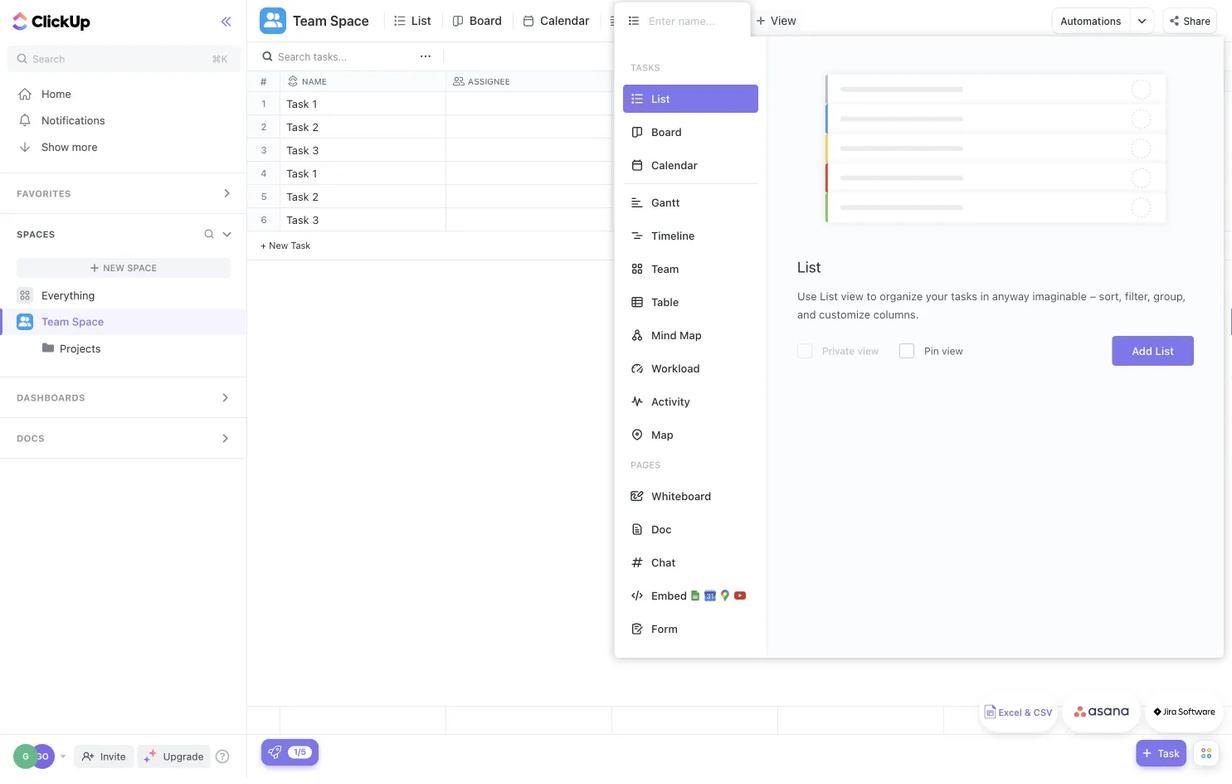 Task type: describe. For each thing, give the bounding box(es) containing it.
search for search tasks...
[[278, 51, 311, 62]]

search for search
[[32, 53, 65, 65]]

3 inside 1 2 3 4 5 6
[[261, 144, 267, 155]]

view for pin
[[942, 345, 963, 357]]

add
[[1132, 345, 1153, 357]]

embed
[[652, 590, 687, 602]]

1/5
[[294, 747, 306, 757]]

sidebar navigation
[[0, 0, 248, 779]]

6 set priority element from the top
[[942, 209, 967, 234]]

automations button
[[1053, 8, 1130, 33]]

to do cell for ‎task 2
[[613, 115, 779, 138]]

team space link
[[41, 309, 233, 335]]

2 for 1
[[261, 121, 267, 132]]

&
[[1025, 708, 1031, 718]]

1 horizontal spatial table
[[697, 14, 726, 27]]

pages
[[631, 460, 661, 471]]

do for ‎task 2
[[638, 122, 652, 133]]

team space button
[[286, 2, 369, 39]]

imaginable
[[1033, 290, 1087, 303]]

set priority element for press space to select this row. row containing ‎task 1
[[942, 93, 967, 118]]

1 for task 1
[[312, 167, 317, 180]]

to for task 2
[[622, 192, 635, 203]]

new for new task
[[269, 240, 288, 251]]

0 horizontal spatial board
[[470, 14, 502, 27]]

tasks
[[951, 290, 978, 303]]

team space for team space link
[[41, 316, 104, 328]]

view inside use list view to organize your tasks in anyway imaginable – sort, filter, group, and customize columns.
[[841, 290, 864, 303]]

list up use on the top right of page
[[798, 258, 821, 276]]

view
[[771, 14, 797, 27]]

your
[[926, 290, 948, 303]]

upgrade
[[163, 751, 204, 763]]

0 horizontal spatial table
[[652, 296, 679, 308]]

onboarding checklist button image
[[268, 746, 281, 759]]

in progress for ‎task 1
[[622, 99, 685, 110]]

in for ‎task 1
[[622, 99, 632, 110]]

gantt link
[[628, 0, 665, 41]]

set priority image for 6th set priority element from the top of the 'grid' containing ‎task 1
[[942, 209, 967, 234]]

tasks
[[631, 62, 660, 73]]

docs
[[17, 433, 45, 444]]

more
[[72, 141, 98, 153]]

board link
[[470, 0, 509, 41]]

home
[[41, 88, 71, 100]]

3 down ‎task 2
[[312, 144, 319, 156]]

to for task 3
[[622, 146, 635, 156]]

task 1
[[286, 167, 317, 180]]

1 horizontal spatial board
[[652, 126, 682, 138]]

group,
[[1154, 290, 1186, 303]]

0 vertical spatial gantt
[[628, 14, 658, 27]]

new for new space
[[103, 263, 125, 273]]

list left 'board' link
[[412, 14, 431, 27]]

5
[[261, 191, 267, 202]]

share
[[1184, 15, 1211, 27]]

task for set priority element for press space to select this row. row containing task 1
[[286, 167, 309, 180]]

3 set priority element from the top
[[942, 139, 967, 164]]

grid containing ‎task 1
[[247, 71, 1233, 735]]

timeline
[[652, 229, 695, 242]]

press space to select this row. row containing 5
[[247, 185, 281, 208]]

1 vertical spatial team
[[652, 263, 679, 275]]

team for team space link
[[41, 316, 69, 328]]

2 for task
[[312, 190, 319, 203]]

csv
[[1034, 708, 1053, 718]]

1 task 3 from the top
[[286, 144, 319, 156]]

1 vertical spatial calendar
[[652, 159, 698, 171]]

1 projects link from the left
[[2, 335, 233, 362]]

private
[[823, 345, 855, 357]]

space for team space link
[[72, 316, 104, 328]]

set priority image for set priority element associated with press space to select this row. row containing task 2
[[942, 186, 967, 211]]

show
[[41, 141, 69, 153]]

‎task 2
[[286, 121, 319, 133]]

in progress cell for task 1
[[613, 162, 779, 184]]

Enter name... field
[[647, 14, 737, 28]]

‎task for ‎task 2
[[286, 121, 309, 133]]

progress for task 1
[[635, 169, 685, 180]]

use
[[798, 290, 817, 303]]

use list view to organize your tasks in anyway imaginable – sort, filter, group, and customize columns.
[[798, 290, 1186, 321]]

calendar link
[[540, 0, 596, 41]]

user group image
[[19, 317, 31, 326]]

share button
[[1163, 7, 1218, 34]]

filter,
[[1125, 290, 1151, 303]]

home link
[[0, 81, 248, 107]]

invite
[[100, 751, 126, 763]]

list link
[[412, 0, 438, 41]]

1 for ‎task 1
[[312, 98, 317, 110]]

show more
[[41, 141, 98, 153]]

notifications link
[[0, 107, 248, 134]]

1 horizontal spatial map
[[680, 329, 702, 342]]

pin
[[925, 345, 939, 357]]

notifications
[[41, 114, 105, 127]]

to inside use list view to organize your tasks in anyway imaginable – sort, filter, group, and customize columns.
[[867, 290, 877, 303]]

set priority element for press space to select this row. row containing task 1
[[942, 163, 967, 188]]

6
[[261, 214, 267, 225]]

whiteboard
[[652, 490, 712, 503]]

task for set priority element associated with press space to select this row. row containing task 2
[[286, 190, 309, 203]]

press space to select this row. row containing 1
[[247, 92, 281, 115]]

set priority element for press space to select this row. row containing ‎task 2
[[942, 116, 967, 141]]

form
[[652, 623, 678, 635]]

4
[[261, 168, 267, 178]]

task 2
[[286, 190, 319, 203]]

mind map
[[652, 329, 702, 342]]

set priority image for third set priority element from the top of the 'grid' containing ‎task 1
[[942, 139, 967, 164]]

set priority image for 2
[[942, 116, 967, 141]]



Task type: locate. For each thing, give the bounding box(es) containing it.
2 down ‎task 1
[[312, 121, 319, 133]]

team
[[293, 13, 327, 29], [652, 263, 679, 275], [41, 316, 69, 328]]

task for third set priority element from the top of the 'grid' containing ‎task 1
[[286, 144, 309, 156]]

2 inside 1 2 3 4 5 6
[[261, 121, 267, 132]]

2 set priority image from the top
[[942, 163, 967, 188]]

space inside button
[[330, 13, 369, 29]]

0 vertical spatial table
[[697, 14, 726, 27]]

columns.
[[874, 308, 919, 321]]

set priority element for press space to select this row. row containing task 2
[[942, 186, 967, 211]]

view
[[841, 290, 864, 303], [858, 345, 879, 357], [942, 345, 963, 357]]

1 vertical spatial table
[[652, 296, 679, 308]]

3 do from the top
[[638, 192, 652, 203]]

space up everything link
[[127, 263, 157, 273]]

press space to select this row. row containing task 1
[[281, 162, 1111, 188]]

favorites
[[17, 188, 71, 199]]

new down task 2
[[269, 240, 288, 251]]

in
[[622, 99, 632, 110], [622, 169, 632, 180], [981, 290, 990, 303]]

pin view
[[925, 345, 963, 357]]

3 down task 2
[[312, 214, 319, 226]]

0 vertical spatial in
[[622, 99, 632, 110]]

1 up ‎task 2
[[312, 98, 317, 110]]

press space to select this row. row containing task 2
[[281, 185, 1111, 211]]

table up "mind"
[[652, 296, 679, 308]]

1 vertical spatial set priority image
[[942, 163, 967, 188]]

team space inside team space button
[[293, 13, 369, 29]]

progress down tasks at top right
[[635, 99, 685, 110]]

task for 6th set priority element from the top of the 'grid' containing ‎task 1
[[286, 214, 309, 226]]

1 down #
[[262, 98, 266, 109]]

anyway
[[993, 290, 1030, 303]]

1
[[312, 98, 317, 110], [262, 98, 266, 109], [312, 167, 317, 180]]

to do cell for task 3
[[613, 139, 779, 161]]

1 inside 1 2 3 4 5 6
[[262, 98, 266, 109]]

excel & csv link
[[979, 691, 1058, 733]]

2 vertical spatial in
[[981, 290, 990, 303]]

progress for ‎task 1
[[635, 99, 685, 110]]

doc
[[652, 523, 672, 536]]

2 progress from the top
[[635, 169, 685, 180]]

team inside sidebar navigation
[[41, 316, 69, 328]]

task 3 down task 2
[[286, 214, 319, 226]]

search left tasks...
[[278, 51, 311, 62]]

team space
[[293, 13, 369, 29], [41, 316, 104, 328]]

in progress cell down tasks at top right
[[613, 92, 779, 115]]

1 horizontal spatial new
[[269, 240, 288, 251]]

0 vertical spatial do
[[638, 122, 652, 133]]

favorites button
[[0, 173, 248, 213]]

2 set priority element from the top
[[942, 116, 967, 141]]

set priority image
[[942, 116, 967, 141], [942, 163, 967, 188]]

1 do from the top
[[638, 122, 652, 133]]

add list
[[1132, 345, 1174, 357]]

space up projects
[[72, 316, 104, 328]]

press space to select this row. row containing ‎task 2
[[281, 115, 1111, 141]]

to do for task 3
[[622, 146, 652, 156]]

new task
[[269, 240, 311, 251]]

1 vertical spatial in progress cell
[[613, 162, 779, 184]]

new space
[[103, 263, 157, 273]]

in progress down tasks at top right
[[622, 99, 685, 110]]

row group containing ‎task 1
[[281, 92, 1111, 261]]

1 up task 2
[[312, 167, 317, 180]]

1 vertical spatial ‎task
[[286, 121, 309, 133]]

new inside sidebar navigation
[[103, 263, 125, 273]]

new inside 'grid'
[[269, 240, 288, 251]]

1 vertical spatial in progress
[[622, 169, 685, 180]]

0 vertical spatial ‎task
[[286, 98, 309, 110]]

Search tasks... text field
[[278, 45, 416, 68]]

2 projects link from the left
[[60, 335, 233, 362]]

0 vertical spatial to do
[[622, 122, 652, 133]]

–
[[1090, 290, 1096, 303]]

sort,
[[1099, 290, 1122, 303]]

in inside use list view to organize your tasks in anyway imaginable – sort, filter, group, and customize columns.
[[981, 290, 990, 303]]

0 vertical spatial set priority image
[[942, 116, 967, 141]]

map
[[680, 329, 702, 342], [652, 429, 674, 441]]

0 horizontal spatial team space
[[41, 316, 104, 328]]

everything link
[[0, 282, 248, 309]]

row group
[[247, 92, 281, 261], [281, 92, 1111, 261], [1190, 92, 1232, 261], [1190, 707, 1232, 735]]

0 vertical spatial team
[[293, 13, 327, 29]]

1 ‎task from the top
[[286, 98, 309, 110]]

2 vertical spatial space
[[72, 316, 104, 328]]

task
[[286, 144, 309, 156], [286, 167, 309, 180], [286, 190, 309, 203], [286, 214, 309, 226], [291, 240, 311, 251], [1158, 748, 1180, 759]]

1 vertical spatial gantt
[[652, 196, 680, 209]]

table
[[697, 14, 726, 27], [652, 296, 679, 308]]

new up everything link
[[103, 263, 125, 273]]

private view
[[823, 345, 879, 357]]

1 horizontal spatial space
[[127, 263, 157, 273]]

0 horizontal spatial map
[[652, 429, 674, 441]]

onboarding checklist button element
[[268, 746, 281, 759]]

0 vertical spatial map
[[680, 329, 702, 342]]

2 vertical spatial to do
[[622, 192, 652, 203]]

team space down everything
[[41, 316, 104, 328]]

‎task up ‎task 2
[[286, 98, 309, 110]]

3
[[312, 144, 319, 156], [261, 144, 267, 155], [312, 214, 319, 226]]

excel & csv
[[999, 708, 1053, 718]]

2 vertical spatial do
[[638, 192, 652, 203]]

to do cell for task 2
[[613, 185, 779, 207]]

3 to do from the top
[[622, 192, 652, 203]]

progress
[[635, 99, 685, 110], [635, 169, 685, 180]]

projects link
[[2, 335, 233, 362], [60, 335, 233, 362]]

row group containing 1 2 3 4 5 6
[[247, 92, 281, 261]]

mind
[[652, 329, 677, 342]]

calendar up timeline
[[652, 159, 698, 171]]

board right list link
[[470, 14, 502, 27]]

2 horizontal spatial team
[[652, 263, 679, 275]]

in progress cell
[[613, 92, 779, 115], [613, 162, 779, 184]]

view button
[[743, 10, 802, 31]]

press space to select this row. row containing 6
[[247, 208, 281, 232]]

1 horizontal spatial search
[[278, 51, 311, 62]]

to do cell
[[613, 115, 779, 138], [613, 139, 779, 161], [613, 185, 779, 207]]

0 horizontal spatial team
[[41, 316, 69, 328]]

everything
[[41, 289, 95, 302]]

0 vertical spatial task 3
[[286, 144, 319, 156]]

calendar right 'board' link
[[540, 14, 590, 27]]

set priority element
[[942, 93, 967, 118], [942, 116, 967, 141], [942, 139, 967, 164], [942, 163, 967, 188], [942, 186, 967, 211], [942, 209, 967, 234]]

2 left ‎task 2
[[261, 121, 267, 132]]

1 vertical spatial space
[[127, 263, 157, 273]]

row
[[281, 71, 1111, 92]]

2 for ‎task
[[312, 121, 319, 133]]

task 3 down ‎task 2
[[286, 144, 319, 156]]

1 vertical spatial to do
[[622, 146, 652, 156]]

progress up timeline
[[635, 169, 685, 180]]

do for task 2
[[638, 192, 652, 203]]

1 in progress from the top
[[622, 99, 685, 110]]

1 to do cell from the top
[[613, 115, 779, 138]]

2 vertical spatial team
[[41, 316, 69, 328]]

2 set priority image from the top
[[942, 139, 967, 164]]

cell
[[447, 92, 613, 115], [779, 92, 945, 115], [447, 115, 613, 138], [779, 115, 945, 138], [447, 139, 613, 161], [779, 139, 945, 161], [447, 162, 613, 184], [779, 162, 945, 184], [447, 185, 613, 207], [779, 185, 945, 207], [447, 208, 613, 231], [613, 208, 779, 231], [779, 208, 945, 231]]

0 vertical spatial in progress
[[622, 99, 685, 110]]

press space to select this row. row containing 3
[[247, 139, 281, 162]]

in progress cell up timeline
[[613, 162, 779, 184]]

1 vertical spatial task 3
[[286, 214, 319, 226]]

1 horizontal spatial team
[[293, 13, 327, 29]]

new
[[269, 240, 288, 251], [103, 263, 125, 273]]

list inside use list view to organize your tasks in anyway imaginable – sort, filter, group, and customize columns.
[[820, 290, 838, 303]]

excel
[[999, 708, 1022, 718]]

in progress for task 1
[[622, 169, 685, 180]]

1 set priority image from the top
[[942, 116, 967, 141]]

0 horizontal spatial calendar
[[540, 14, 590, 27]]

‎task 1
[[286, 98, 317, 110]]

team inside button
[[293, 13, 327, 29]]

list right use on the top right of page
[[820, 290, 838, 303]]

in for task 1
[[622, 169, 632, 180]]

1 2 3 4 5 6
[[261, 98, 267, 225]]

2
[[312, 121, 319, 133], [261, 121, 267, 132], [312, 190, 319, 203]]

to do
[[622, 122, 652, 133], [622, 146, 652, 156], [622, 192, 652, 203]]

view for private
[[858, 345, 879, 357]]

4 set priority image from the top
[[942, 209, 967, 234]]

to
[[622, 122, 635, 133], [622, 146, 635, 156], [622, 192, 635, 203], [867, 290, 877, 303]]

to do for task 2
[[622, 192, 652, 203]]

1 set priority element from the top
[[942, 93, 967, 118]]

3 up '4'
[[261, 144, 267, 155]]

1 progress from the top
[[635, 99, 685, 110]]

search
[[278, 51, 311, 62], [32, 53, 65, 65]]

#
[[260, 76, 267, 87]]

‎task down ‎task 1
[[286, 121, 309, 133]]

workload
[[652, 362, 700, 375]]

2 task 3 from the top
[[286, 214, 319, 226]]

space up search tasks... "text box"
[[330, 13, 369, 29]]

do for task 3
[[638, 146, 652, 156]]

0 horizontal spatial search
[[32, 53, 65, 65]]

press space to select this row. row containing ‎task 1
[[281, 92, 1111, 118]]

automations
[[1061, 15, 1122, 27]]

gantt
[[628, 14, 658, 27], [652, 196, 680, 209]]

1 vertical spatial in
[[622, 169, 632, 180]]

1 vertical spatial map
[[652, 429, 674, 441]]

2 to do cell from the top
[[613, 139, 779, 161]]

‎task for ‎task 1
[[286, 98, 309, 110]]

2 in progress cell from the top
[[613, 162, 779, 184]]

tasks...
[[313, 51, 347, 62]]

2 to do from the top
[[622, 146, 652, 156]]

3 set priority image from the top
[[942, 186, 967, 211]]

1 vertical spatial progress
[[635, 169, 685, 180]]

0 horizontal spatial new
[[103, 263, 125, 273]]

0 vertical spatial space
[[330, 13, 369, 29]]

task 3
[[286, 144, 319, 156], [286, 214, 319, 226]]

1 horizontal spatial calendar
[[652, 159, 698, 171]]

and
[[798, 308, 816, 321]]

2 do from the top
[[638, 146, 652, 156]]

in progress
[[622, 99, 685, 110], [622, 169, 685, 180]]

team up "search tasks..."
[[293, 13, 327, 29]]

press space to select this row. row
[[247, 92, 281, 115], [281, 92, 1111, 118], [247, 115, 281, 139], [281, 115, 1111, 141], [247, 139, 281, 162], [281, 139, 1111, 164], [247, 162, 281, 185], [281, 162, 1111, 188], [247, 185, 281, 208], [281, 185, 1111, 211], [247, 208, 281, 232], [281, 208, 1111, 234], [281, 707, 1111, 735]]

5 set priority element from the top
[[942, 186, 967, 211]]

3 to do cell from the top
[[613, 185, 779, 207]]

1 horizontal spatial team space
[[293, 13, 369, 29]]

1 vertical spatial to do cell
[[613, 139, 779, 161]]

view right pin
[[942, 345, 963, 357]]

1 set priority image from the top
[[942, 93, 967, 118]]

dashboards
[[17, 393, 85, 403]]

4 set priority element from the top
[[942, 163, 967, 188]]

1 vertical spatial do
[[638, 146, 652, 156]]

search inside sidebar navigation
[[32, 53, 65, 65]]

list right add
[[1156, 345, 1174, 357]]

to do for ‎task 2
[[622, 122, 652, 133]]

chat
[[652, 557, 676, 569]]

2 horizontal spatial space
[[330, 13, 369, 29]]

gantt up timeline
[[652, 196, 680, 209]]

customize
[[819, 308, 871, 321]]

set priority image for 1
[[942, 163, 967, 188]]

team space up tasks...
[[293, 13, 369, 29]]

view up 'customize'
[[841, 290, 864, 303]]

team down timeline
[[652, 263, 679, 275]]

in progress up timeline
[[622, 169, 685, 180]]

in progress cell for ‎task 1
[[613, 92, 779, 115]]

0 vertical spatial calendar
[[540, 14, 590, 27]]

2 down task 1
[[312, 190, 319, 203]]

map down activity
[[652, 429, 674, 441]]

do
[[638, 122, 652, 133], [638, 146, 652, 156], [638, 192, 652, 203]]

2 vertical spatial to do cell
[[613, 185, 779, 207]]

team for team space button at the left top of the page
[[293, 13, 327, 29]]

2 ‎task from the top
[[286, 121, 309, 133]]

organize
[[880, 290, 923, 303]]

space
[[330, 13, 369, 29], [127, 263, 157, 273], [72, 316, 104, 328]]

press space to select this row. row containing 4
[[247, 162, 281, 185]]

0 vertical spatial new
[[269, 240, 288, 251]]

map right "mind"
[[680, 329, 702, 342]]

gantt up tasks at top right
[[628, 14, 658, 27]]

grid
[[247, 71, 1233, 735]]

projects
[[60, 342, 101, 355]]

search tasks...
[[278, 51, 347, 62]]

0 vertical spatial in progress cell
[[613, 92, 779, 115]]

1 to do from the top
[[622, 122, 652, 133]]

table left view dropdown button
[[697, 14, 726, 27]]

0 vertical spatial board
[[470, 14, 502, 27]]

‎task
[[286, 98, 309, 110], [286, 121, 309, 133]]

0 vertical spatial progress
[[635, 99, 685, 110]]

team space inside team space link
[[41, 316, 104, 328]]

search up home
[[32, 53, 65, 65]]

1 in progress cell from the top
[[613, 92, 779, 115]]

2 in progress from the top
[[622, 169, 685, 180]]

team space for team space button at the left top of the page
[[293, 13, 369, 29]]

press space to select this row. row containing 2
[[247, 115, 281, 139]]

activity
[[652, 395, 690, 408]]

team down everything
[[41, 316, 69, 328]]

table link
[[697, 0, 733, 41]]

list
[[412, 14, 431, 27], [798, 258, 821, 276], [820, 290, 838, 303], [1156, 345, 1174, 357]]

space for team space button at the left top of the page
[[330, 13, 369, 29]]

calendar
[[540, 14, 590, 27], [652, 159, 698, 171]]

0 vertical spatial to do cell
[[613, 115, 779, 138]]

board down tasks at top right
[[652, 126, 682, 138]]

0 horizontal spatial space
[[72, 316, 104, 328]]

1 vertical spatial board
[[652, 126, 682, 138]]

view right 'private'
[[858, 345, 879, 357]]

0 vertical spatial team space
[[293, 13, 369, 29]]

⌘k
[[212, 53, 228, 65]]

upgrade link
[[137, 745, 210, 769]]

1 vertical spatial team space
[[41, 316, 104, 328]]

set priority image
[[942, 93, 967, 118], [942, 139, 967, 164], [942, 186, 967, 211], [942, 209, 967, 234]]

1 vertical spatial new
[[103, 263, 125, 273]]

set priority image for set priority element associated with press space to select this row. row containing ‎task 1
[[942, 93, 967, 118]]

to for ‎task 2
[[622, 122, 635, 133]]



Task type: vqa. For each thing, say whether or not it's contained in the screenshot.
The Customize
yes



